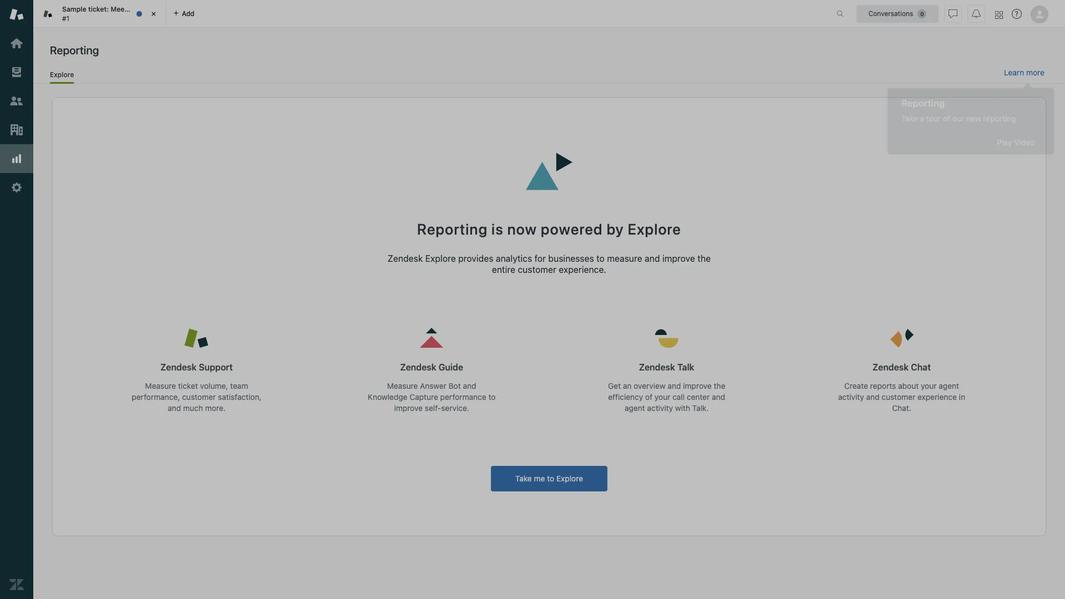Task type: describe. For each thing, give the bounding box(es) containing it.
learn more link
[[1005, 68, 1045, 78]]

views image
[[9, 65, 24, 79]]

the inside 'sample ticket: meet the ticket #1'
[[129, 5, 140, 13]]

play video button
[[987, 135, 1047, 147]]

reporting for reporting is now powered by explore
[[417, 221, 488, 238]]

explore inside button
[[557, 474, 584, 483]]

main element
[[0, 0, 33, 600]]

reports
[[871, 382, 897, 391]]

satisfaction,
[[218, 393, 262, 402]]

capture
[[410, 393, 439, 402]]

close image
[[148, 8, 159, 19]]

knowledge
[[368, 393, 408, 402]]

call
[[673, 393, 685, 402]]

measure ticket volume, team performance, customer satisfaction, and much more.
[[132, 382, 262, 413]]

an
[[623, 382, 632, 391]]

reporting for reporting take a tour of our new reporting
[[902, 96, 946, 107]]

reporting for reporting
[[50, 44, 99, 57]]

get
[[609, 382, 621, 391]]

more
[[1027, 68, 1045, 77]]

your inside get an overview and improve the efficiency of your call center and agent activity with talk.
[[655, 393, 671, 402]]

zendesk guide
[[400, 363, 464, 373]]

entire
[[492, 265, 516, 275]]

ticket inside 'sample ticket: meet the ticket #1'
[[141, 5, 160, 13]]

reporting
[[984, 112, 1017, 121]]

of inside get an overview and improve the efficiency of your call center and agent activity with talk.
[[646, 393, 653, 402]]

and inside zendesk explore provides analytics for businesses to measure and improve the entire customer experience.
[[645, 254, 661, 264]]

of inside reporting take a tour of our new reporting
[[944, 112, 951, 121]]

more.
[[205, 404, 226, 413]]

now
[[508, 221, 537, 238]]

zendesk for zendesk talk
[[640, 363, 676, 373]]

take me to explore
[[516, 474, 584, 483]]

a
[[921, 112, 925, 121]]

for
[[535, 254, 546, 264]]

zendesk chat
[[873, 363, 932, 373]]

reporting is now powered by explore
[[417, 221, 682, 238]]

about
[[899, 382, 919, 391]]

zendesk talk
[[640, 363, 695, 373]]

center
[[687, 393, 710, 402]]

admin image
[[9, 180, 24, 195]]

ticket:
[[88, 5, 109, 13]]

agent inside create reports about your agent activity and customer experience in chat.
[[940, 382, 960, 391]]

answer
[[420, 382, 447, 391]]

bot
[[449, 382, 461, 391]]

agent inside get an overview and improve the efficiency of your call center and agent activity with talk.
[[625, 404, 646, 413]]

create reports about your agent activity and customer experience in chat.
[[839, 382, 966, 413]]

take inside reporting take a tour of our new reporting
[[902, 112, 919, 121]]

zendesk for zendesk guide
[[400, 363, 437, 373]]

meet
[[111, 5, 127, 13]]

zendesk explore provides analytics for businesses to measure and improve the entire customer experience.
[[388, 254, 711, 275]]

powered
[[541, 221, 603, 238]]

and inside create reports about your agent activity and customer experience in chat.
[[867, 393, 880, 402]]

✕
[[1041, 94, 1048, 104]]

in
[[960, 393, 966, 402]]

customer inside measure ticket volume, team performance, customer satisfaction, and much more.
[[182, 393, 216, 402]]

the inside get an overview and improve the efficiency of your call center and agent activity with talk.
[[714, 382, 726, 391]]

zendesk for zendesk explore provides analytics for businesses to measure and improve the entire customer experience.
[[388, 254, 423, 264]]

measure for zendesk support
[[145, 382, 176, 391]]

measure for zendesk guide
[[387, 382, 418, 391]]

self-
[[425, 404, 442, 413]]

to inside button
[[548, 474, 555, 483]]

team
[[230, 382, 248, 391]]

zendesk for zendesk support
[[161, 363, 197, 373]]

improve inside zendesk explore provides analytics for businesses to measure and improve the entire customer experience.
[[663, 254, 696, 264]]

conversations
[[869, 9, 914, 17]]

explore right views 'icon'
[[50, 70, 74, 79]]

take inside button
[[516, 474, 532, 483]]

efficiency
[[609, 393, 644, 402]]

overview
[[634, 382, 666, 391]]

businesses
[[549, 254, 595, 264]]

our
[[953, 112, 965, 121]]

tab containing sample ticket: meet the ticket
[[33, 0, 167, 28]]



Task type: vqa. For each thing, say whether or not it's contained in the screenshot.
customer inside the Create reports about your agent activity and customer experience in Chat.
yes



Task type: locate. For each thing, give the bounding box(es) containing it.
your up experience
[[922, 382, 937, 391]]

reporting take a tour of our new reporting
[[902, 96, 1017, 121]]

customer inside zendesk explore provides analytics for businesses to measure and improve the entire customer experience.
[[518, 265, 557, 275]]

reporting up explore link
[[50, 44, 99, 57]]

1 horizontal spatial to
[[548, 474, 555, 483]]

to
[[597, 254, 605, 264], [489, 393, 496, 402], [548, 474, 555, 483]]

get started image
[[9, 36, 24, 51]]

explore inside zendesk explore provides analytics for businesses to measure and improve the entire customer experience.
[[426, 254, 456, 264]]

1 horizontal spatial customer
[[518, 265, 557, 275]]

1 vertical spatial of
[[646, 393, 653, 402]]

learn
[[1005, 68, 1025, 77]]

chat.
[[893, 404, 912, 413]]

zendesk support
[[161, 363, 233, 373]]

conversations button
[[857, 5, 939, 22]]

agent
[[940, 382, 960, 391], [625, 404, 646, 413]]

take me to explore button
[[491, 466, 608, 492]]

1 horizontal spatial activity
[[839, 393, 865, 402]]

and down reports
[[867, 393, 880, 402]]

customer
[[518, 265, 557, 275], [182, 393, 216, 402], [882, 393, 916, 402]]

video
[[1015, 136, 1035, 145]]

1 horizontal spatial the
[[698, 254, 711, 264]]

customer down the for
[[518, 265, 557, 275]]

agent down efficiency at the bottom of page
[[625, 404, 646, 413]]

your left call
[[655, 393, 671, 402]]

explore left provides at the top
[[426, 254, 456, 264]]

1 vertical spatial take
[[516, 474, 532, 483]]

create
[[845, 382, 869, 391]]

measure
[[608, 254, 643, 264]]

0 horizontal spatial your
[[655, 393, 671, 402]]

explore
[[50, 70, 74, 79], [628, 221, 682, 238], [426, 254, 456, 264], [557, 474, 584, 483]]

to up experience. on the top
[[597, 254, 605, 264]]

customer inside create reports about your agent activity and customer experience in chat.
[[882, 393, 916, 402]]

provides
[[459, 254, 494, 264]]

tabs tab list
[[33, 0, 826, 28]]

agent up experience
[[940, 382, 960, 391]]

measure
[[145, 382, 176, 391], [387, 382, 418, 391]]

#1
[[62, 14, 69, 22]]

zendesk image
[[9, 578, 24, 592]]

0 horizontal spatial reporting
[[50, 44, 99, 57]]

me
[[534, 474, 545, 483]]

guide
[[439, 363, 464, 373]]

zendesk support image
[[9, 7, 24, 22]]

0 horizontal spatial ticket
[[141, 5, 160, 13]]

reporting up provides at the top
[[417, 221, 488, 238]]

activity
[[839, 393, 865, 402], [648, 404, 674, 413]]

talk
[[678, 363, 695, 373]]

by
[[607, 221, 624, 238]]

0 vertical spatial your
[[922, 382, 937, 391]]

1 horizontal spatial reporting
[[417, 221, 488, 238]]

measure inside measure answer bot and knowledge capture performance to improve self-service.
[[387, 382, 418, 391]]

1 vertical spatial reporting
[[902, 96, 946, 107]]

ticket inside measure ticket volume, team performance, customer satisfaction, and much more.
[[178, 382, 198, 391]]

zendesk products image
[[996, 11, 1004, 19]]

0 horizontal spatial agent
[[625, 404, 646, 413]]

improve right the measure
[[663, 254, 696, 264]]

0 horizontal spatial of
[[646, 393, 653, 402]]

take left a
[[902, 112, 919, 121]]

measure inside measure ticket volume, team performance, customer satisfaction, and much more.
[[145, 382, 176, 391]]

and
[[645, 254, 661, 264], [463, 382, 477, 391], [668, 382, 682, 391], [712, 393, 726, 402], [867, 393, 880, 402], [168, 404, 181, 413]]

experience.
[[559, 265, 607, 275]]

support
[[199, 363, 233, 373]]

1 vertical spatial your
[[655, 393, 671, 402]]

improve down capture
[[394, 404, 423, 413]]

of left the our
[[944, 112, 951, 121]]

measure answer bot and knowledge capture performance to improve self-service.
[[368, 382, 496, 413]]

sample ticket: meet the ticket #1
[[62, 5, 160, 22]]

1 horizontal spatial take
[[902, 112, 919, 121]]

zendesk inside zendesk explore provides analytics for businesses to measure and improve the entire customer experience.
[[388, 254, 423, 264]]

and up performance
[[463, 382, 477, 391]]

0 horizontal spatial measure
[[145, 382, 176, 391]]

measure up the knowledge
[[387, 382, 418, 391]]

0 vertical spatial of
[[944, 112, 951, 121]]

2 vertical spatial reporting
[[417, 221, 488, 238]]

and left much
[[168, 404, 181, 413]]

0 vertical spatial improve
[[663, 254, 696, 264]]

tour
[[927, 112, 942, 121]]

sample
[[62, 5, 86, 13]]

performance,
[[132, 393, 180, 402]]

0 vertical spatial activity
[[839, 393, 865, 402]]

activity inside get an overview and improve the efficiency of your call center and agent activity with talk.
[[648, 404, 674, 413]]

ticket right meet
[[141, 5, 160, 13]]

1 vertical spatial ticket
[[178, 382, 198, 391]]

0 vertical spatial ticket
[[141, 5, 160, 13]]

0 vertical spatial reporting
[[50, 44, 99, 57]]

tab
[[33, 0, 167, 28]]

measure up performance,
[[145, 382, 176, 391]]

✕ link
[[1041, 94, 1048, 105]]

performance
[[441, 393, 487, 402]]

ticket down zendesk support
[[178, 382, 198, 391]]

chat
[[912, 363, 932, 373]]

customers image
[[9, 94, 24, 108]]

2 horizontal spatial reporting
[[902, 96, 946, 107]]

2 vertical spatial to
[[548, 474, 555, 483]]

ticket
[[141, 5, 160, 13], [178, 382, 198, 391]]

2 horizontal spatial to
[[597, 254, 605, 264]]

improve
[[663, 254, 696, 264], [684, 382, 712, 391], [394, 404, 423, 413]]

learn more
[[1005, 68, 1045, 77]]

and inside measure ticket volume, team performance, customer satisfaction, and much more.
[[168, 404, 181, 413]]

2 vertical spatial the
[[714, 382, 726, 391]]

volume,
[[200, 382, 228, 391]]

is
[[492, 221, 504, 238]]

experience
[[918, 393, 958, 402]]

zendesk for zendesk chat
[[873, 363, 910, 373]]

zendesk
[[388, 254, 423, 264], [161, 363, 197, 373], [400, 363, 437, 373], [640, 363, 676, 373], [873, 363, 910, 373]]

talk.
[[693, 404, 709, 413]]

explore right me
[[557, 474, 584, 483]]

to inside measure answer bot and knowledge capture performance to improve self-service.
[[489, 393, 496, 402]]

1 horizontal spatial of
[[944, 112, 951, 121]]

reporting
[[50, 44, 99, 57], [902, 96, 946, 107], [417, 221, 488, 238]]

of down overview
[[646, 393, 653, 402]]

organizations image
[[9, 123, 24, 137]]

with
[[676, 404, 691, 413]]

play
[[998, 136, 1013, 145]]

the inside zendesk explore provides analytics for businesses to measure and improve the entire customer experience.
[[698, 254, 711, 264]]

and right the measure
[[645, 254, 661, 264]]

2 horizontal spatial the
[[714, 382, 726, 391]]

customer up much
[[182, 393, 216, 402]]

1 vertical spatial to
[[489, 393, 496, 402]]

the
[[129, 5, 140, 13], [698, 254, 711, 264], [714, 382, 726, 391]]

0 vertical spatial agent
[[940, 382, 960, 391]]

explore link
[[50, 70, 74, 84]]

improve up the center
[[684, 382, 712, 391]]

analytics
[[496, 254, 533, 264]]

0 horizontal spatial the
[[129, 5, 140, 13]]

1 vertical spatial activity
[[648, 404, 674, 413]]

play video
[[998, 136, 1035, 145]]

2 horizontal spatial customer
[[882, 393, 916, 402]]

customer up chat.
[[882, 393, 916, 402]]

1 vertical spatial improve
[[684, 382, 712, 391]]

activity down call
[[648, 404, 674, 413]]

1 horizontal spatial measure
[[387, 382, 418, 391]]

activity down create
[[839, 393, 865, 402]]

of
[[944, 112, 951, 121], [646, 393, 653, 402]]

0 vertical spatial the
[[129, 5, 140, 13]]

much
[[183, 404, 203, 413]]

0 horizontal spatial take
[[516, 474, 532, 483]]

to right me
[[548, 474, 555, 483]]

0 vertical spatial to
[[597, 254, 605, 264]]

your inside create reports about your agent activity and customer experience in chat.
[[922, 382, 937, 391]]

and up call
[[668, 382, 682, 391]]

take left me
[[516, 474, 532, 483]]

2 measure from the left
[[387, 382, 418, 391]]

1 horizontal spatial ticket
[[178, 382, 198, 391]]

get an overview and improve the efficiency of your call center and agent activity with talk.
[[609, 382, 726, 413]]

activity inside create reports about your agent activity and customer experience in chat.
[[839, 393, 865, 402]]

new
[[967, 112, 982, 121]]

0 horizontal spatial activity
[[648, 404, 674, 413]]

1 vertical spatial agent
[[625, 404, 646, 413]]

reporting inside reporting take a tour of our new reporting
[[902, 96, 946, 107]]

1 horizontal spatial your
[[922, 382, 937, 391]]

1 measure from the left
[[145, 382, 176, 391]]

service.
[[442, 404, 470, 413]]

get help image
[[1013, 9, 1023, 19]]

0 horizontal spatial customer
[[182, 393, 216, 402]]

1 vertical spatial the
[[698, 254, 711, 264]]

to inside zendesk explore provides analytics for businesses to measure and improve the entire customer experience.
[[597, 254, 605, 264]]

improve inside get an overview and improve the efficiency of your call center and agent activity with talk.
[[684, 382, 712, 391]]

0 vertical spatial take
[[902, 112, 919, 121]]

and inside measure answer bot and knowledge capture performance to improve self-service.
[[463, 382, 477, 391]]

reporting image
[[9, 152, 24, 166]]

take
[[902, 112, 919, 121], [516, 474, 532, 483]]

and right the center
[[712, 393, 726, 402]]

1 horizontal spatial agent
[[940, 382, 960, 391]]

explore right "by"
[[628, 221, 682, 238]]

0 horizontal spatial to
[[489, 393, 496, 402]]

improve inside measure answer bot and knowledge capture performance to improve self-service.
[[394, 404, 423, 413]]

2 vertical spatial improve
[[394, 404, 423, 413]]

your
[[922, 382, 937, 391], [655, 393, 671, 402]]

to right performance
[[489, 393, 496, 402]]

reporting up a
[[902, 96, 946, 107]]



